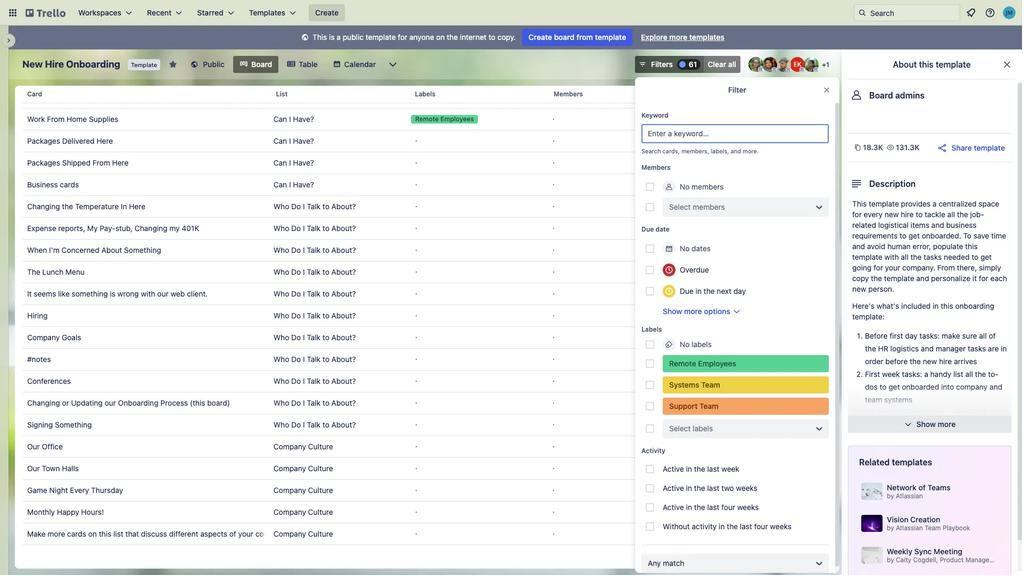 Task type: locate. For each thing, give the bounding box(es) containing it.
this for this template provides a centralized space for every new hire to tackle all the job- related logistical items and business requirements to get onboarded. to save time and avoid human error, populate this template with all the tasks needed to get going for your company. from there, simply copy the template and personalize it for each new person.
[[853, 199, 868, 208]]

create for create board from template
[[529, 33, 553, 42]]

keyword
[[642, 111, 669, 119]]

who do i talk to about? for company goals
[[274, 333, 356, 342]]

vision
[[888, 515, 909, 524]]

1 can from the top
[[274, 93, 287, 102]]

templates up clear
[[690, 33, 725, 42]]

cards down shipped
[[60, 180, 79, 189]]

1 horizontal spatial from
[[93, 158, 110, 167]]

2 vertical spatial a
[[925, 370, 929, 379]]

row
[[23, 82, 828, 107], [23, 108, 820, 131], [23, 130, 820, 152], [23, 152, 820, 174], [23, 174, 820, 196], [23, 196, 820, 218], [23, 217, 820, 240], [23, 239, 820, 262], [23, 261, 820, 283], [23, 283, 820, 305], [23, 305, 820, 327], [23, 327, 820, 349], [23, 348, 820, 371], [23, 370, 820, 393], [23, 392, 820, 415], [23, 414, 820, 436], [23, 436, 820, 458], [23, 458, 820, 480], [23, 480, 820, 502], [23, 501, 820, 524], [23, 523, 820, 546]]

2 horizontal spatial this member is an admin of this workspace. image
[[814, 67, 819, 72]]

0 vertical spatial select
[[670, 202, 691, 212]]

of right 'aspects'
[[230, 530, 236, 539]]

this member is an admin of this workspace. image right andre gorte (andregorte) image
[[786, 67, 791, 72]]

show
[[663, 307, 683, 316], [917, 420, 937, 429]]

5 about? from the top
[[332, 289, 356, 298]]

0 horizontal spatial show
[[663, 307, 683, 316]]

packages for packages delivered here
[[27, 136, 60, 145]]

company for make more cards on this list that discuss different aspects of your company's culture!
[[274, 530, 306, 539]]

who do i talk to about? for changing the temperature in here
[[274, 202, 356, 211]]

3 culture from the top
[[308, 486, 333, 495]]

about inside 'when i'm concerned about something' link
[[102, 246, 122, 255]]

this member is an admin of this workspace. image left chris temperson (christemperson) image
[[759, 67, 763, 72]]

6 talk from the top
[[307, 311, 321, 320]]

5 company culture from the top
[[274, 530, 333, 539]]

a up the tackle
[[933, 199, 937, 208]]

2 company culture from the top
[[274, 464, 333, 473]]

make more cards on this list that discuss different aspects of your company's culture!
[[27, 530, 321, 539]]

2 do from the top
[[291, 224, 301, 233]]

1 horizontal spatial your
[[886, 263, 901, 272]]

6 row from the top
[[23, 196, 820, 218]]

active down activity
[[663, 465, 685, 474]]

4 about? from the top
[[332, 267, 356, 277]]

something down or
[[55, 420, 92, 429]]

culture for game night every thursday
[[308, 486, 333, 495]]

8 talk from the top
[[307, 355, 321, 364]]

1 horizontal spatial remote employees
[[670, 359, 737, 368]]

can i have? for here
[[274, 136, 314, 145]]

about? for company goals
[[332, 333, 356, 342]]

have? for from
[[293, 158, 314, 167]]

0 vertical spatial labels
[[415, 90, 436, 98]]

(this
[[190, 399, 205, 408]]

about? for changing the temperature in here
[[332, 202, 356, 211]]

and down list:
[[907, 421, 920, 430]]

talk for hiring
[[307, 311, 321, 320]]

who do i talk to about?
[[274, 202, 356, 211], [274, 224, 356, 233], [274, 246, 356, 255], [274, 267, 356, 277], [274, 289, 356, 298], [274, 311, 356, 320], [274, 333, 356, 342], [274, 355, 356, 364], [274, 377, 356, 386], [274, 399, 356, 408], [274, 420, 356, 429]]

6 who do i talk to about? from the top
[[274, 311, 356, 320]]

first
[[890, 331, 904, 340]]

new inside before first day tasks: make sure all of the hr logistics and manager tasks are in order before the new hire arrives first week tasks: a handy list all the to- dos to get onboarded into company and team systems who's who list: help the newbie orient themselves and learn all about the key people they'll encounter at work
[[924, 357, 938, 366]]

16 row from the top
[[23, 414, 820, 436]]

0 horizontal spatial color: green, title: "remote employees" element
[[411, 115, 479, 124]]

by inside network of teams by atlassian
[[888, 492, 895, 500]]

a up onboarded
[[925, 370, 929, 379]]

Board name text field
[[17, 56, 126, 73]]

1 our from the top
[[27, 442, 40, 451]]

1 vertical spatial board
[[870, 91, 894, 100]]

2 horizontal spatial a
[[933, 199, 937, 208]]

21 row from the top
[[23, 523, 820, 546]]

week inside before first day tasks: make sure all of the hr logistics and manager tasks are in order before the new hire arrives first week tasks: a handy list all the to- dos to get onboarded into company and team systems who's who list: help the newbie orient themselves and learn all about the key people they'll encounter at work
[[883, 370, 901, 379]]

person.
[[869, 285, 895, 294]]

4 who do i talk to about? from the top
[[274, 267, 356, 277]]

0 vertical spatial members
[[692, 182, 724, 191]]

on right anyone
[[437, 33, 445, 42]]

week up two
[[722, 465, 740, 474]]

0 vertical spatial members
[[554, 90, 584, 98]]

show more options button
[[663, 306, 742, 317]]

0 vertical spatial color: green, title: "remote employees" element
[[411, 115, 479, 124]]

about
[[894, 60, 918, 69], [102, 246, 122, 255]]

by left caity at the bottom of page
[[888, 556, 895, 564]]

discuss
[[141, 530, 167, 539]]

1 horizontal spatial labels
[[642, 326, 663, 334]]

due for due date
[[642, 225, 654, 233]]

remote employees down no labels
[[670, 359, 737, 368]]

about up admins
[[894, 60, 918, 69]]

10 who do i talk to about? from the top
[[274, 399, 356, 408]]

17 row from the top
[[23, 436, 820, 458]]

1 vertical spatial hire
[[940, 357, 953, 366]]

1 vertical spatial team
[[700, 402, 719, 411]]

8 who do i talk to about? from the top
[[274, 355, 356, 364]]

dates
[[692, 244, 711, 253]]

i inside can i have? row
[[289, 93, 291, 102]]

changing inside 'link'
[[27, 399, 60, 408]]

by up weekly
[[888, 524, 895, 532]]

show up no labels
[[663, 307, 683, 316]]

employees down labels button
[[441, 115, 474, 123]]

0 horizontal spatial day
[[734, 287, 747, 296]]

due
[[642, 225, 654, 233], [680, 287, 694, 296]]

19 row from the top
[[23, 480, 820, 502]]

0 vertical spatial of
[[990, 331, 997, 340]]

2 who do i talk to about? from the top
[[274, 224, 356, 233]]

1 horizontal spatial list
[[954, 370, 964, 379]]

0 vertical spatial show
[[663, 307, 683, 316]]

2 can from the top
[[274, 115, 287, 124]]

cards inside the business cards link
[[60, 180, 79, 189]]

thursday
[[91, 486, 123, 495]]

tasks inside this template provides a centralized space for every new hire to tackle all the job- related logistical items and business requirements to get onboarded. to save time and avoid human error, populate this template with all the tasks needed to get going for your company. from there, simply copy the template and personalize it for each new person.
[[924, 253, 943, 262]]

10 do from the top
[[291, 399, 301, 408]]

about?
[[332, 202, 356, 211], [332, 224, 356, 233], [332, 246, 356, 255], [332, 267, 356, 277], [332, 289, 356, 298], [332, 311, 356, 320], [332, 333, 356, 342], [332, 355, 356, 364], [332, 377, 356, 386], [332, 399, 356, 408], [332, 420, 356, 429]]

5 who do i talk to about? from the top
[[274, 289, 356, 298]]

row containing company goals
[[23, 327, 820, 349]]

talk for it seems like something is wrong with our web client.
[[307, 289, 321, 298]]

packages up business
[[27, 158, 60, 167]]

0 notifications image
[[965, 6, 978, 19]]

company culture for make more cards on this list that discuss different aspects of your company's culture!
[[274, 530, 333, 539]]

all right clear
[[729, 60, 737, 69]]

day right next on the right
[[734, 287, 747, 296]]

this
[[920, 60, 934, 69], [966, 242, 979, 251], [942, 302, 954, 311], [99, 530, 111, 539]]

tasks
[[924, 253, 943, 262], [969, 344, 987, 353]]

select up date on the right
[[670, 202, 691, 212]]

atlassian
[[897, 492, 924, 500], [897, 524, 924, 532]]

board)
[[207, 399, 230, 408]]

remote down can i have? row
[[416, 115, 439, 123]]

0 horizontal spatial templates
[[690, 33, 725, 42]]

board left admins
[[870, 91, 894, 100]]

have? inside row
[[293, 93, 314, 102]]

get down 'items'
[[909, 231, 921, 240]]

this member is an admin of this workspace. image
[[773, 67, 777, 72], [800, 67, 805, 72]]

this inside this template provides a centralized space for every new hire to tackle all the job- related logistical items and business requirements to get onboarded. to save time and avoid human error, populate this template with all the tasks needed to get going for your company. from there, simply copy the template and personalize it for each new person.
[[853, 199, 868, 208]]

weekly
[[888, 547, 913, 556]]

about? for when i'm concerned about something
[[332, 246, 356, 255]]

due left date on the right
[[642, 225, 654, 233]]

1 horizontal spatial remote
[[670, 359, 697, 368]]

4 talk from the top
[[307, 267, 321, 277]]

3 who do i talk to about? from the top
[[274, 246, 356, 255]]

make more cards on this list that discuss different aspects of your company's culture! link
[[27, 524, 321, 545]]

from inside this template provides a centralized space for every new hire to tackle all the job- related logistical items and business requirements to get onboarded. to save time and avoid human error, populate this template with all the tasks needed to get going for your company. from there, simply copy the template and personalize it for each new person.
[[938, 263, 956, 272]]

employees down no labels
[[699, 359, 737, 368]]

table link
[[281, 56, 324, 73]]

9 talk from the top
[[307, 377, 321, 386]]

hr
[[879, 344, 889, 353]]

5 talk from the top
[[307, 289, 321, 298]]

create inside create board from template link
[[529, 33, 553, 42]]

the inside changing the temperature in here link
[[62, 202, 73, 211]]

0 vertical spatial due
[[642, 225, 654, 233]]

4 culture from the top
[[308, 508, 333, 517]]

1
[[827, 61, 830, 69]]

1 vertical spatial week
[[722, 465, 740, 474]]

0 vertical spatial team
[[702, 380, 721, 389]]

starred
[[197, 8, 224, 17]]

about down expense reports, my pay-stub, changing my 401k
[[102, 246, 122, 255]]

no for no dates
[[680, 244, 690, 253]]

in inside here's what's included in this onboarding template:
[[934, 302, 940, 311]]

5 can i have? from the top
[[274, 180, 314, 189]]

2 by from the top
[[888, 524, 895, 532]]

1 vertical spatial employees
[[699, 359, 737, 368]]

conferences
[[27, 377, 71, 386]]

date
[[656, 225, 670, 233]]

team
[[866, 395, 883, 404]]

11 talk from the top
[[307, 420, 321, 429]]

calendar
[[345, 60, 376, 69]]

2 vertical spatial of
[[230, 530, 236, 539]]

do for conferences
[[291, 377, 301, 386]]

can for from
[[274, 158, 287, 167]]

2 vertical spatial here
[[129, 202, 146, 211]]

row containing signing something
[[23, 414, 820, 436]]

1 active from the top
[[663, 465, 685, 474]]

1 select from the top
[[670, 202, 691, 212]]

8 row from the top
[[23, 239, 820, 262]]

teams
[[928, 483, 951, 492]]

1 this member is an admin of this workspace. image from the left
[[773, 67, 777, 72]]

about
[[951, 421, 970, 430]]

do for signing something
[[291, 420, 301, 429]]

0 vertical spatial changing
[[27, 202, 60, 211]]

1 vertical spatial members
[[693, 202, 726, 212]]

row containing expense reports, my pay-stub, changing my 401k
[[23, 217, 820, 240]]

onboarding right 'hire'
[[66, 59, 120, 70]]

table
[[15, 0, 836, 569]]

1 vertical spatial onboarding
[[118, 399, 159, 408]]

4 can from the top
[[274, 158, 287, 167]]

this for this is a public template for anyone on the internet to copy.
[[313, 33, 327, 42]]

templates down they'll
[[893, 458, 933, 467]]

this member is an admin of this workspace. image for chris temperson (christemperson) image
[[786, 67, 791, 72]]

2 atlassian from the top
[[897, 524, 924, 532]]

0 vertical spatial here
[[97, 136, 113, 145]]

11 about? from the top
[[332, 420, 356, 429]]

who do i talk to about? for signing something
[[274, 420, 356, 429]]

2 vertical spatial new
[[924, 357, 938, 366]]

no labels
[[680, 340, 712, 349]]

primary element
[[0, 0, 1023, 26]]

labels down the show more options button
[[692, 340, 712, 349]]

tackle
[[925, 210, 946, 219]]

template
[[366, 33, 396, 42], [595, 33, 627, 42], [937, 60, 972, 69], [975, 143, 1006, 152], [870, 199, 900, 208], [853, 253, 883, 262], [885, 274, 915, 283]]

templates
[[690, 33, 725, 42], [893, 458, 933, 467]]

1 horizontal spatial on
[[437, 33, 445, 42]]

20 row from the top
[[23, 501, 820, 524]]

row containing work from home supplies
[[23, 108, 820, 131]]

2 active from the top
[[663, 484, 685, 493]]

can for home
[[274, 115, 287, 124]]

onboarding inside 'link'
[[118, 399, 159, 408]]

more for make more cards on this list that discuss different aspects of your company's culture!
[[48, 530, 65, 539]]

game night every thursday
[[27, 486, 123, 495]]

0 vertical spatial employees
[[441, 115, 474, 123]]

0 horizontal spatial due
[[642, 225, 654, 233]]

2 this member is an admin of this workspace. image from the left
[[800, 67, 805, 72]]

1 packages from the top
[[27, 136, 60, 145]]

can inside row
[[274, 93, 287, 102]]

4 have? from the top
[[293, 158, 314, 167]]

1 horizontal spatial create
[[529, 33, 553, 42]]

1 do from the top
[[291, 202, 301, 211]]

5 row from the top
[[23, 174, 820, 196]]

1 vertical spatial labels
[[693, 424, 714, 433]]

a left public on the top of the page
[[337, 33, 341, 42]]

do for changing or updating our onboarding process (this board)
[[291, 399, 301, 408]]

talk for company goals
[[307, 333, 321, 342]]

remote inside button
[[416, 115, 439, 123]]

stub,
[[115, 224, 133, 233]]

0 vertical spatial something
[[124, 246, 161, 255]]

atlassian up vision
[[897, 492, 924, 500]]

talk for conferences
[[307, 377, 321, 386]]

members down no members
[[693, 202, 726, 212]]

3 talk from the top
[[307, 246, 321, 255]]

due up show more options
[[680, 287, 694, 296]]

the up "business"
[[958, 210, 969, 219]]

1 vertical spatial remote
[[670, 359, 697, 368]]

2 this member is an admin of this workspace. image from the left
[[786, 67, 791, 72]]

my
[[87, 224, 98, 233]]

show down help
[[917, 420, 937, 429]]

who inside before first day tasks: make sure all of the hr logistics and manager tasks are in order before the new hire arrives first week tasks: a handy list all the to- dos to get onboarded into company and team systems who's who list: help the newbie orient themselves and learn all about the key people they'll encounter at work
[[889, 408, 905, 417]]

2 vertical spatial team
[[926, 524, 942, 532]]

1 vertical spatial this
[[853, 199, 868, 208]]

board for board
[[251, 60, 272, 69]]

changing down changing the temperature in here link
[[135, 224, 168, 233]]

related
[[853, 221, 877, 230]]

1 vertical spatial our
[[27, 464, 40, 473]]

1 vertical spatial tasks
[[969, 344, 987, 353]]

0 vertical spatial this
[[313, 33, 327, 42]]

activity
[[642, 447, 666, 455]]

create
[[315, 8, 339, 17], [529, 33, 553, 42]]

hire up handy
[[940, 357, 953, 366]]

1 vertical spatial is
[[110, 289, 116, 298]]

list:
[[907, 408, 919, 417]]

no left dates
[[680, 244, 690, 253]]

onboarding inside text field
[[66, 59, 120, 70]]

about? for signing something
[[332, 420, 356, 429]]

who do i talk to about? for hiring
[[274, 311, 356, 320]]

2 vertical spatial get
[[889, 383, 901, 392]]

more right the make
[[48, 530, 65, 539]]

have? for here
[[293, 136, 314, 145]]

template inside button
[[975, 143, 1006, 152]]

business cards link
[[27, 174, 265, 196]]

0 horizontal spatial tasks
[[924, 253, 943, 262]]

1 vertical spatial active
[[663, 484, 685, 493]]

atlassian inside vision creation by atlassian team playbook
[[897, 524, 924, 532]]

this up every
[[853, 199, 868, 208]]

10 about? from the top
[[332, 399, 356, 408]]

match
[[663, 559, 685, 568]]

1 have? from the top
[[293, 93, 314, 102]]

company culture
[[274, 442, 333, 451], [274, 464, 333, 473], [274, 486, 333, 495], [274, 508, 333, 517], [274, 530, 333, 539]]

11 row from the top
[[23, 305, 820, 327]]

1 horizontal spatial our
[[157, 289, 169, 298]]

7 about? from the top
[[332, 333, 356, 342]]

do for hiring
[[291, 311, 301, 320]]

labels down support team
[[693, 424, 714, 433]]

1 horizontal spatial with
[[885, 253, 900, 262]]

this member is an admin of this workspace. image for the ellie kulick (elliekulick2) icon
[[800, 67, 805, 72]]

onboarded
[[903, 383, 940, 392]]

4 can i have? from the top
[[274, 158, 314, 167]]

every
[[865, 210, 883, 219]]

sm image
[[300, 33, 311, 43]]

show for show more
[[917, 420, 937, 429]]

employees inside button
[[441, 115, 474, 123]]

do for it seems like something is wrong with our web client.
[[291, 289, 301, 298]]

15 row from the top
[[23, 392, 820, 415]]

changing left or
[[27, 399, 60, 408]]

11 do from the top
[[291, 420, 301, 429]]

7 row from the top
[[23, 217, 820, 240]]

company culture for game night every thursday
[[274, 486, 333, 495]]

talk for signing something
[[307, 420, 321, 429]]

can i have?
[[274, 93, 314, 102], [274, 115, 314, 124], [274, 136, 314, 145], [274, 158, 314, 167], [274, 180, 314, 189]]

hiring link
[[27, 305, 265, 327]]

list inside make more cards on this list that discuss different aspects of your company's culture! link
[[114, 530, 123, 539]]

row containing make more cards on this list that discuss different aspects of your company's culture!
[[23, 523, 820, 546]]

3 by from the top
[[888, 556, 895, 564]]

0 vertical spatial onboarding
[[66, 59, 120, 70]]

2 culture from the top
[[308, 464, 333, 473]]

color: orange, title: "support team" element
[[663, 398, 830, 415]]

1 vertical spatial packages
[[27, 158, 60, 167]]

members up select members
[[692, 182, 724, 191]]

culture!
[[295, 530, 321, 539]]

without activity in the last four weeks
[[663, 522, 792, 531]]

our town halls
[[27, 464, 79, 473]]

18 row from the top
[[23, 458, 820, 480]]

conferences link
[[27, 371, 265, 392]]

row containing our office
[[23, 436, 820, 458]]

0 horizontal spatial list
[[114, 530, 123, 539]]

error,
[[913, 242, 932, 251]]

8 about? from the top
[[332, 355, 356, 364]]

who do i talk to about? for #notes
[[274, 355, 356, 364]]

5 can from the top
[[274, 180, 287, 189]]

amy freiderson (amyfreiderson) image
[[749, 57, 764, 72]]

13 row from the top
[[23, 348, 820, 371]]

new up logistical
[[885, 210, 900, 219]]

select down support
[[670, 424, 691, 433]]

our
[[157, 289, 169, 298], [105, 399, 116, 408]]

1 by from the top
[[888, 492, 895, 500]]

this member is an admin of this workspace. image for andre gorte (andregorte) image
[[773, 67, 777, 72]]

more up at
[[939, 420, 957, 429]]

1 horizontal spatial day
[[906, 331, 918, 340]]

culture for our office
[[308, 442, 333, 451]]

something
[[124, 246, 161, 255], [55, 420, 92, 429]]

jeremy miller (jeremymiller198) image
[[1004, 6, 1017, 19]]

this member is an admin of this workspace. image right chris temperson (christemperson) image
[[800, 67, 805, 72]]

this member is an admin of this workspace. image for amy freiderson (amyfreiderson) icon
[[759, 67, 763, 72]]

3 have? from the top
[[293, 136, 314, 145]]

copy
[[853, 274, 870, 283]]

9 do from the top
[[291, 377, 301, 386]]

7 talk from the top
[[307, 333, 321, 342]]

2 no from the top
[[680, 244, 690, 253]]

atlassian up weekly
[[897, 524, 924, 532]]

12 row from the top
[[23, 327, 820, 349]]

week down before
[[883, 370, 901, 379]]

2 talk from the top
[[307, 224, 321, 233]]

new hire onboarding
[[22, 59, 120, 70]]

by up vision
[[888, 492, 895, 500]]

with right wrong
[[141, 289, 155, 298]]

1 vertical spatial members
[[642, 164, 671, 172]]

employees for color: green, title: "remote employees" 'element' within the remote employees button
[[441, 115, 474, 123]]

0 vertical spatial list
[[954, 370, 964, 379]]

for right going
[[874, 263, 884, 272]]

due in the next day
[[680, 287, 747, 296]]

calendar link
[[326, 56, 383, 73]]

when i'm concerned about something
[[27, 246, 161, 255]]

1 vertical spatial of
[[919, 483, 926, 492]]

who do i talk to about? for when i'm concerned about something
[[274, 246, 356, 255]]

0 horizontal spatial of
[[230, 530, 236, 539]]

1 row from the top
[[23, 82, 828, 107]]

the lunch menu link
[[27, 262, 265, 283]]

0 vertical spatial four
[[722, 503, 736, 512]]

something down 'expense reports, my pay-stub, changing my 401k' link
[[124, 246, 161, 255]]

tasks:
[[920, 331, 941, 340], [903, 370, 923, 379]]

all inside button
[[729, 60, 737, 69]]

list left that
[[114, 530, 123, 539]]

logistics
[[891, 344, 920, 353]]

something
[[72, 289, 108, 298]]

last up active in the last two weeks
[[708, 465, 720, 474]]

aspects
[[200, 530, 228, 539]]

0 vertical spatial about
[[894, 60, 918, 69]]

2 horizontal spatial of
[[990, 331, 997, 340]]

board left table link in the top left of the page
[[251, 60, 272, 69]]

1 atlassian from the top
[[897, 492, 924, 500]]

last left two
[[708, 484, 720, 493]]

0 horizontal spatial board
[[251, 60, 272, 69]]

cards down happy
[[67, 530, 86, 539]]

personalize
[[932, 274, 971, 283]]

company culture for monthly happy hours!
[[274, 508, 333, 517]]

1 this member is an admin of this workspace. image from the left
[[759, 67, 763, 72]]

4 row from the top
[[23, 152, 820, 174]]

to-
[[989, 370, 999, 379]]

7 do from the top
[[291, 333, 301, 342]]

can i have? for home
[[274, 115, 314, 124]]

2 vertical spatial active
[[663, 503, 685, 512]]

5 culture from the top
[[308, 530, 333, 539]]

1 can i have? from the top
[[274, 93, 314, 102]]

1 vertical spatial no
[[680, 244, 690, 253]]

get up systems
[[889, 383, 901, 392]]

tasks: up onboarded
[[903, 370, 923, 379]]

3 company culture from the top
[[274, 486, 333, 495]]

1 vertical spatial by
[[888, 524, 895, 532]]

1 vertical spatial labels
[[642, 326, 663, 334]]

0 vertical spatial day
[[734, 287, 747, 296]]

a inside before first day tasks: make sure all of the hr logistics and manager tasks are in order before the new hire arrives first week tasks: a handy list all the to- dos to get onboarded into company and team systems who's who list: help the newbie orient themselves and learn all about the key people they'll encounter at work
[[925, 370, 929, 379]]

our for our town halls
[[27, 464, 40, 473]]

3 this member is an admin of this workspace. image from the left
[[814, 67, 819, 72]]

1 talk from the top
[[307, 202, 321, 211]]

admins
[[896, 91, 925, 100]]

9 who do i talk to about? from the top
[[274, 377, 356, 386]]

14 row from the top
[[23, 370, 820, 393]]

1 horizontal spatial is
[[329, 33, 335, 42]]

4 company culture from the top
[[274, 508, 333, 517]]

list down arrives
[[954, 370, 964, 379]]

packages down the work
[[27, 136, 60, 145]]

new up handy
[[924, 357, 938, 366]]

onboarding down conferences link
[[118, 399, 159, 408]]

1 vertical spatial weeks
[[738, 503, 759, 512]]

make
[[27, 530, 46, 539]]

can i have? row
[[23, 86, 820, 109]]

is left public on the top of the page
[[329, 33, 335, 42]]

0 horizontal spatial on
[[88, 530, 97, 539]]

packages for packages shipped from here
[[27, 158, 60, 167]]

1 vertical spatial four
[[755, 522, 769, 531]]

can i have? for from
[[274, 158, 314, 167]]

3 row from the top
[[23, 130, 820, 152]]

weeks for active in the last two weeks
[[737, 484, 758, 493]]

here down packages delivered here link
[[112, 158, 129, 167]]

7 who do i talk to about? from the top
[[274, 333, 356, 342]]

1 culture from the top
[[308, 442, 333, 451]]

members inside button
[[554, 90, 584, 98]]

labels for select labels
[[693, 424, 714, 433]]

1 vertical spatial create
[[529, 33, 553, 42]]

row containing changing or updating our onboarding process (this board)
[[23, 392, 820, 415]]

3 do from the top
[[291, 246, 301, 255]]

here right in
[[129, 202, 146, 211]]

no for no labels
[[680, 340, 690, 349]]

active for active in the last four weeks
[[663, 503, 685, 512]]

row containing hiring
[[23, 305, 820, 327]]

by inside vision creation by atlassian team playbook
[[888, 524, 895, 532]]

2 can i have? from the top
[[274, 115, 314, 124]]

happy
[[57, 508, 79, 517]]

9 row from the top
[[23, 261, 820, 283]]

labels inside button
[[415, 90, 436, 98]]

for
[[398, 33, 408, 42], [853, 210, 863, 219], [874, 263, 884, 272], [980, 274, 989, 283]]

by inside weekly sync meeting by caity cogdell, product manager @ trello
[[888, 556, 895, 564]]

who for changing or updating our onboarding process (this board)
[[274, 399, 289, 408]]

3 can i have? from the top
[[274, 136, 314, 145]]

9 about? from the top
[[332, 377, 356, 386]]

row containing game night every thursday
[[23, 480, 820, 502]]

3 active from the top
[[663, 503, 685, 512]]

who's
[[866, 408, 887, 417]]

weeks for active in the last four weeks
[[738, 503, 759, 512]]

members for select members
[[693, 202, 726, 212]]

1 no from the top
[[680, 182, 690, 191]]

0 vertical spatial is
[[329, 33, 335, 42]]

about? for hiring
[[332, 311, 356, 320]]

provides
[[902, 199, 931, 208]]

sync
[[915, 547, 933, 556]]

our left web on the left of the page
[[157, 289, 169, 298]]

0 vertical spatial create
[[315, 8, 339, 17]]

your left company's
[[238, 530, 254, 539]]

2 our from the top
[[27, 464, 40, 473]]

time
[[992, 231, 1007, 240]]

1 horizontal spatial employees
[[699, 359, 737, 368]]

create inside create button
[[315, 8, 339, 17]]

culture
[[308, 442, 333, 451], [308, 464, 333, 473], [308, 486, 333, 495], [308, 508, 333, 517], [308, 530, 333, 539]]

0 vertical spatial a
[[337, 33, 341, 42]]

2 horizontal spatial from
[[938, 263, 956, 272]]

from right shipped
[[93, 158, 110, 167]]

employees
[[441, 115, 474, 123], [699, 359, 737, 368]]

0 vertical spatial cards
[[60, 180, 79, 189]]

in up active in the last two weeks
[[687, 465, 693, 474]]

my
[[170, 224, 180, 233]]

0 vertical spatial weeks
[[737, 484, 758, 493]]

this left onboarding
[[942, 302, 954, 311]]

this member is an admin of this workspace. image right amy freiderson (amyfreiderson) icon
[[773, 67, 777, 72]]

or
[[62, 399, 69, 408]]

3 can from the top
[[274, 136, 287, 145]]

10 talk from the top
[[307, 399, 321, 408]]

3 no from the top
[[680, 340, 690, 349]]

open information menu image
[[986, 7, 996, 18]]

wrong
[[118, 289, 139, 298]]

labels
[[692, 340, 712, 349], [693, 424, 714, 433]]

0 horizontal spatial create
[[315, 8, 339, 17]]

0 horizontal spatial your
[[238, 530, 254, 539]]

1 horizontal spatial get
[[909, 231, 921, 240]]

0 horizontal spatial members
[[554, 90, 584, 98]]

0 vertical spatial no
[[680, 182, 690, 191]]

and down to-
[[990, 383, 1003, 392]]

culture for make more cards on this list that discuss different aspects of your company's culture!
[[308, 530, 333, 539]]

1 horizontal spatial members
[[642, 164, 671, 172]]

about? for the lunch menu
[[332, 267, 356, 277]]

1 vertical spatial templates
[[893, 458, 933, 467]]

0 vertical spatial remote employees
[[416, 115, 474, 123]]

for up related
[[853, 210, 863, 219]]

0 vertical spatial remote
[[416, 115, 439, 123]]

color: green, title: "remote employees" element
[[411, 115, 479, 124], [663, 355, 830, 372]]

from right the work
[[47, 115, 65, 124]]

this inside this template provides a centralized space for every new hire to tackle all the job- related logistical items and business requirements to get onboarded. to save time and avoid human error, populate this template with all the tasks needed to get going for your company. from there, simply copy the template and personalize it for each new person.
[[966, 242, 979, 251]]

packages delivered here link
[[27, 131, 265, 152]]

team inside vision creation by atlassian team playbook
[[926, 524, 942, 532]]

this member is an admin of this workspace. image
[[759, 67, 763, 72], [786, 67, 791, 72], [814, 67, 819, 72]]

6 about? from the top
[[332, 311, 356, 320]]

team right systems
[[702, 380, 721, 389]]

2 row from the top
[[23, 108, 820, 131]]

andre gorte (andregorte) image
[[763, 57, 778, 72]]

more
[[670, 33, 688, 42], [685, 307, 703, 316], [939, 420, 957, 429], [48, 530, 65, 539]]

anyone
[[410, 33, 435, 42]]

board
[[251, 60, 272, 69], [870, 91, 894, 100]]

in right the are
[[1002, 344, 1008, 353]]

get up simply
[[981, 253, 993, 262]]

2 have? from the top
[[293, 115, 314, 124]]

1 company culture from the top
[[274, 442, 333, 451]]

1 vertical spatial select
[[670, 424, 691, 433]]

who for the lunch menu
[[274, 267, 289, 277]]

this member is an admin of this workspace. image left +
[[814, 67, 819, 72]]

1 who do i talk to about? from the top
[[274, 202, 356, 211]]

1 vertical spatial new
[[853, 285, 867, 294]]

new down copy
[[853, 285, 867, 294]]

systems
[[670, 380, 700, 389]]



Task type: describe. For each thing, give the bounding box(es) containing it.
color: green, title: "remote employees" element inside remote employees button
[[411, 115, 479, 124]]

signing something link
[[27, 415, 265, 436]]

the up activity
[[695, 503, 706, 512]]

Search field
[[867, 5, 961, 21]]

list inside before first day tasks: make sure all of the hr logistics and manager tasks are in order before the new hire arrives first week tasks: a handy list all the to- dos to get onboarded into company and team systems who's who list: help the newbie orient themselves and learn all about the key people they'll encounter at work
[[954, 370, 964, 379]]

company's
[[256, 530, 293, 539]]

tasks inside before first day tasks: make sure all of the hr logistics and manager tasks are in order before the new hire arrives first week tasks: a handy list all the to- dos to get onboarded into company and team systems who's who list: help the newbie orient themselves and learn all about the key people they'll encounter at work
[[969, 344, 987, 353]]

no for no members
[[680, 182, 690, 191]]

and left more.
[[731, 148, 742, 155]]

different
[[169, 530, 198, 539]]

do for expense reports, my pay-stub, changing my 401k
[[291, 224, 301, 233]]

network of teams by atlassian
[[888, 483, 951, 500]]

remote employees button
[[407, 109, 545, 130]]

do for company goals
[[291, 333, 301, 342]]

2 vertical spatial weeks
[[771, 522, 792, 531]]

0 vertical spatial on
[[437, 33, 445, 42]]

do for #notes
[[291, 355, 301, 364]]

the left key
[[972, 421, 984, 430]]

remote employees inside remote employees button
[[416, 115, 474, 123]]

talk for the lunch menu
[[307, 267, 321, 277]]

select for select labels
[[670, 424, 691, 433]]

select for select members
[[670, 202, 691, 212]]

company for our office
[[274, 442, 306, 451]]

in up show more options
[[696, 287, 702, 296]]

your inside this template provides a centralized space for every new hire to tackle all the job- related logistical items and business requirements to get onboarded. to save time and avoid human error, populate this template with all the tasks needed to get going for your company. from there, simply copy the template and personalize it for each new person.
[[886, 263, 901, 272]]

company culture for our office
[[274, 442, 333, 451]]

there,
[[958, 263, 978, 272]]

cards inside make more cards on this list that discuss different aspects of your company's culture! link
[[67, 530, 86, 539]]

any
[[648, 559, 661, 568]]

hiring
[[27, 311, 48, 320]]

due date
[[642, 225, 670, 233]]

can for here
[[274, 136, 287, 145]]

packages shipped from here
[[27, 158, 129, 167]]

the up company.
[[911, 253, 922, 262]]

who for expense reports, my pay-stub, changing my 401k
[[274, 224, 289, 233]]

who do i talk to about? for expense reports, my pay-stub, changing my 401k
[[274, 224, 356, 233]]

for left anyone
[[398, 33, 408, 42]]

support
[[670, 402, 698, 411]]

this up admins
[[920, 60, 934, 69]]

what's
[[877, 302, 900, 311]]

next
[[717, 287, 732, 296]]

culture for our town halls
[[308, 464, 333, 473]]

board for board admins
[[870, 91, 894, 100]]

from
[[577, 33, 594, 42]]

1 vertical spatial on
[[88, 530, 97, 539]]

about? for changing or updating our onboarding process (this board)
[[332, 399, 356, 408]]

active in the last four weeks
[[663, 503, 759, 512]]

row containing card
[[23, 82, 828, 107]]

work
[[960, 434, 976, 443]]

by for network of teams
[[888, 492, 895, 500]]

meeting
[[935, 547, 963, 556]]

61
[[689, 60, 698, 69]]

1 horizontal spatial templates
[[893, 458, 933, 467]]

close popover image
[[823, 86, 832, 94]]

for right it
[[980, 274, 989, 283]]

every
[[70, 486, 89, 495]]

hire inside this template provides a centralized space for every new hire to tackle all the job- related logistical items and business requirements to get onboarded. to save time and avoid human error, populate this template with all the tasks needed to get going for your company. from there, simply copy the template and personalize it for each new person.
[[902, 210, 915, 219]]

color: yellow, title: "systems team" element
[[663, 377, 830, 394]]

with inside this template provides a centralized space for every new hire to tackle all the job- related logistical items and business requirements to get onboarded. to save time and avoid human error, populate this template with all the tasks needed to get going for your company. from there, simply copy the template and personalize it for each new person.
[[885, 253, 900, 262]]

activity
[[692, 522, 717, 531]]

can i have? inside row
[[274, 93, 314, 102]]

that
[[126, 530, 139, 539]]

do for when i'm concerned about something
[[291, 246, 301, 255]]

lunch
[[42, 267, 63, 277]]

show for show more options
[[663, 307, 683, 316]]

talk for changing the temperature in here
[[307, 202, 321, 211]]

key
[[986, 421, 997, 430]]

who do i talk to about? for the lunch menu
[[274, 267, 356, 277]]

monthly happy hours!
[[27, 508, 104, 517]]

and down the tackle
[[932, 221, 945, 230]]

into
[[942, 383, 955, 392]]

changing for temperature
[[27, 202, 60, 211]]

active in the last week
[[663, 465, 740, 474]]

do for the lunch menu
[[291, 267, 301, 277]]

1 horizontal spatial something
[[124, 246, 161, 255]]

our for our office
[[27, 442, 40, 451]]

talk for changing or updating our onboarding process (this board)
[[307, 399, 321, 408]]

select members
[[670, 202, 726, 212]]

your inside make more cards on this list that discuss different aspects of your company's culture! link
[[238, 530, 254, 539]]

logistical
[[879, 221, 909, 230]]

talk for expense reports, my pay-stub, changing my 401k
[[307, 224, 321, 233]]

workspaces
[[78, 8, 122, 17]]

last for two
[[708, 484, 720, 493]]

0 vertical spatial tasks:
[[920, 331, 941, 340]]

about? for #notes
[[332, 355, 356, 364]]

save
[[974, 231, 990, 240]]

the down logistics
[[911, 357, 922, 366]]

in inside before first day tasks: make sure all of the hr logistics and manager tasks are in order before the new hire arrives first week tasks: a handy list all the to- dos to get onboarded into company and team systems who's who list: help the newbie orient themselves and learn all about the key people they'll encounter at work
[[1002, 344, 1008, 353]]

talk for when i'm concerned about something
[[307, 246, 321, 255]]

star or unstar board image
[[169, 60, 178, 69]]

public
[[203, 60, 225, 69]]

in down active in the last week
[[687, 484, 693, 493]]

0 horizontal spatial four
[[722, 503, 736, 512]]

make
[[943, 331, 961, 340]]

row containing packages delivered here
[[23, 130, 820, 152]]

hire inside before first day tasks: make sure all of the hr logistics and manager tasks are in order before the new hire arrives first week tasks: a handy list all the to- dos to get onboarded into company and team systems who's who list: help the newbie orient themselves and learn all about the key people they'll encounter at work
[[940, 357, 953, 366]]

0 vertical spatial from
[[47, 115, 65, 124]]

to
[[964, 231, 972, 240]]

and down company.
[[917, 274, 930, 283]]

last for four
[[708, 503, 720, 512]]

and left avoid
[[853, 242, 866, 251]]

our inside 'link'
[[105, 399, 116, 408]]

customize views image
[[388, 59, 399, 70]]

#notes link
[[27, 349, 265, 370]]

templates
[[249, 8, 286, 17]]

more for show more options
[[685, 307, 703, 316]]

row containing #notes
[[23, 348, 820, 371]]

all down human
[[902, 253, 909, 262]]

in right activity
[[719, 522, 725, 531]]

401k
[[182, 224, 199, 233]]

row containing changing the temperature in here
[[23, 196, 820, 218]]

create for create
[[315, 8, 339, 17]]

workspaces button
[[72, 4, 139, 21]]

by for weekly sync meeting
[[888, 556, 895, 564]]

who for it seems like something is wrong with our web client.
[[274, 289, 289, 298]]

all down centralized
[[948, 210, 956, 219]]

before
[[886, 357, 909, 366]]

systems team
[[670, 380, 721, 389]]

who for company goals
[[274, 333, 289, 342]]

last for week
[[708, 465, 720, 474]]

1 vertical spatial something
[[55, 420, 92, 429]]

people
[[866, 434, 889, 443]]

this inside here's what's included in this onboarding template:
[[942, 302, 954, 311]]

description
[[870, 179, 917, 189]]

row containing it seems like something is wrong with our web client.
[[23, 283, 820, 305]]

the up show more
[[938, 408, 949, 417]]

items
[[911, 221, 930, 230]]

culture for monthly happy hours!
[[308, 508, 333, 517]]

the left next on the right
[[704, 287, 715, 296]]

centralized
[[939, 199, 977, 208]]

5 have? from the top
[[293, 180, 314, 189]]

changing the temperature in here
[[27, 202, 146, 211]]

template:
[[853, 312, 885, 321]]

a inside this template provides a centralized space for every new hire to tackle all the job- related logistical items and business requirements to get onboarded. to save time and avoid human error, populate this template with all the tasks needed to get going for your company. from there, simply copy the template and personalize it for each new person.
[[933, 199, 937, 208]]

all up company
[[966, 370, 974, 379]]

signing something
[[27, 420, 92, 429]]

row containing business cards
[[23, 174, 820, 196]]

about? for it seems like something is wrong with our web client.
[[332, 289, 356, 298]]

no dates
[[680, 244, 711, 253]]

who for conferences
[[274, 377, 289, 386]]

0 horizontal spatial week
[[722, 465, 740, 474]]

0 vertical spatial templates
[[690, 33, 725, 42]]

share template
[[952, 143, 1006, 152]]

have? for home
[[293, 115, 314, 124]]

atlassian inside network of teams by atlassian
[[897, 492, 924, 500]]

our town halls link
[[27, 458, 265, 480]]

all right learn
[[941, 421, 949, 430]]

encounter
[[914, 434, 949, 443]]

our office link
[[27, 436, 265, 458]]

space
[[979, 199, 1000, 208]]

who do i talk to about? for conferences
[[274, 377, 356, 386]]

related
[[860, 458, 891, 467]]

back to home image
[[26, 4, 66, 21]]

vision creation by atlassian team playbook
[[888, 515, 971, 532]]

the
[[27, 267, 40, 277]]

the left internet
[[447, 33, 458, 42]]

active for active in the last week
[[663, 465, 685, 474]]

to inside before first day tasks: make sure all of the hr logistics and manager tasks are in order before the new hire arrives first week tasks: a handy list all the to- dos to get onboarded into company and team systems who's who list: help the newbie orient themselves and learn all about the key people they'll encounter at work
[[880, 383, 887, 392]]

who for signing something
[[274, 420, 289, 429]]

and right logistics
[[922, 344, 934, 353]]

get inside before first day tasks: make sure all of the hr logistics and manager tasks are in order before the new hire arrives first week tasks: a handy list all the to- dos to get onboarded into company and team systems who's who list: help the newbie orient themselves and learn all about the key people they'll encounter at work
[[889, 383, 901, 392]]

in
[[121, 202, 127, 211]]

row containing monthly happy hours!
[[23, 501, 820, 524]]

company for our town halls
[[274, 464, 306, 473]]

work from home supplies link
[[27, 109, 265, 130]]

ellie kulick (elliekulick2) image
[[791, 57, 806, 72]]

board
[[554, 33, 575, 42]]

about? for conferences
[[332, 377, 356, 386]]

members for no members
[[692, 182, 724, 191]]

the left hr
[[866, 344, 877, 353]]

row containing our town halls
[[23, 458, 820, 480]]

active for active in the last two weeks
[[663, 484, 685, 493]]

about? for expense reports, my pay-stub, changing my 401k
[[332, 224, 356, 233]]

this down hours!
[[99, 530, 111, 539]]

of inside before first day tasks: make sure all of the hr logistics and manager tasks are in order before the new hire arrives first week tasks: a handy list all the to- dos to get onboarded into company and team systems who's who list: help the newbie orient themselves and learn all about the key people they'll encounter at work
[[990, 331, 997, 340]]

filters
[[652, 60, 673, 69]]

1 horizontal spatial four
[[755, 522, 769, 531]]

who for changing the temperature in here
[[274, 202, 289, 211]]

labels for no labels
[[692, 340, 712, 349]]

in up without
[[687, 503, 693, 512]]

onboarded.
[[923, 231, 962, 240]]

members,
[[682, 148, 710, 155]]

company culture for our town halls
[[274, 464, 333, 473]]

it seems like something is wrong with our web client. link
[[27, 283, 265, 305]]

2 horizontal spatial get
[[981, 253, 993, 262]]

of inside make more cards on this list that discuss different aspects of your company's culture! link
[[230, 530, 236, 539]]

human
[[888, 242, 911, 251]]

simply
[[980, 263, 1002, 272]]

team for support team
[[700, 402, 719, 411]]

table
[[299, 60, 318, 69]]

team for systems team
[[702, 380, 721, 389]]

the left to-
[[976, 370, 987, 379]]

create board from template
[[529, 33, 627, 42]]

Enter a keyword… text field
[[642, 124, 830, 143]]

1 vertical spatial with
[[141, 289, 155, 298]]

needed
[[945, 253, 970, 262]]

copy.
[[498, 33, 516, 42]]

goals
[[62, 333, 81, 342]]

row containing conferences
[[23, 370, 820, 393]]

public
[[343, 33, 364, 42]]

who for #notes
[[274, 355, 289, 364]]

the down active in the last week
[[695, 484, 706, 493]]

1 vertical spatial tasks:
[[903, 370, 923, 379]]

1 vertical spatial changing
[[135, 224, 168, 233]]

priscilla parjet (priscillaparjet) image
[[805, 57, 819, 72]]

the right activity
[[727, 522, 739, 531]]

1 vertical spatial color: green, title: "remote employees" element
[[663, 355, 830, 372]]

all right sure
[[980, 331, 988, 340]]

requirements
[[853, 231, 898, 240]]

row containing the lunch menu
[[23, 261, 820, 283]]

do for changing the temperature in here
[[291, 202, 301, 211]]

0 vertical spatial our
[[157, 289, 169, 298]]

last down active in the last four weeks
[[741, 522, 753, 531]]

recent
[[147, 8, 172, 17]]

talk for #notes
[[307, 355, 321, 364]]

the up active in the last two weeks
[[695, 465, 706, 474]]

row containing packages shipped from here
[[23, 152, 820, 174]]

expense
[[27, 224, 56, 233]]

1 vertical spatial here
[[112, 158, 129, 167]]

row containing when i'm concerned about something
[[23, 239, 820, 262]]

temperature
[[75, 202, 119, 211]]

day inside before first day tasks: make sure all of the hr logistics and manager tasks are in order before the new hire arrives first week tasks: a handy list all the to- dos to get onboarded into company and team systems who's who list: help the newbie orient themselves and learn all about the key people they'll encounter at work
[[906, 331, 918, 340]]

trello
[[1002, 556, 1019, 564]]

search image
[[859, 9, 867, 17]]

chris temperson (christemperson) image
[[777, 57, 792, 72]]

search cards, members, labels, and more.
[[642, 148, 759, 155]]

related templates
[[860, 458, 933, 467]]

like
[[58, 289, 70, 298]]

game night every thursday link
[[27, 480, 265, 501]]

employees for color: green, title: "remote employees" 'element' to the bottom
[[699, 359, 737, 368]]

company for monthly happy hours!
[[274, 508, 306, 517]]

table containing can i have?
[[15, 0, 836, 569]]

more for explore more templates
[[670, 33, 688, 42]]

the up the person.
[[872, 274, 883, 283]]

of inside network of teams by atlassian
[[919, 483, 926, 492]]

0 horizontal spatial a
[[337, 33, 341, 42]]

changing for updating
[[27, 399, 60, 408]]

0 vertical spatial get
[[909, 231, 921, 240]]

who do i talk to about? for changing or updating our onboarding process (this board)
[[274, 399, 356, 408]]

0 vertical spatial new
[[885, 210, 900, 219]]

before
[[866, 331, 888, 340]]

+
[[823, 61, 827, 69]]

before first day tasks: make sure all of the hr logistics and manager tasks are in order before the new hire arrives first week tasks: a handy list all the to- dos to get onboarded into company and team systems who's who list: help the newbie orient themselves and learn all about the key people they'll encounter at work
[[866, 331, 1008, 443]]

packages shipped from here link
[[27, 152, 265, 174]]

clear all button
[[704, 56, 741, 73]]

templates button
[[243, 4, 303, 21]]

this is a public template for anyone on the internet to copy.
[[313, 33, 516, 42]]

company for game night every thursday
[[274, 486, 306, 495]]



Task type: vqa. For each thing, say whether or not it's contained in the screenshot.
Atlassian Team Playbook attached purpose_red.png to [add key events here] Oct 14, 2020 at 11:56 AM
no



